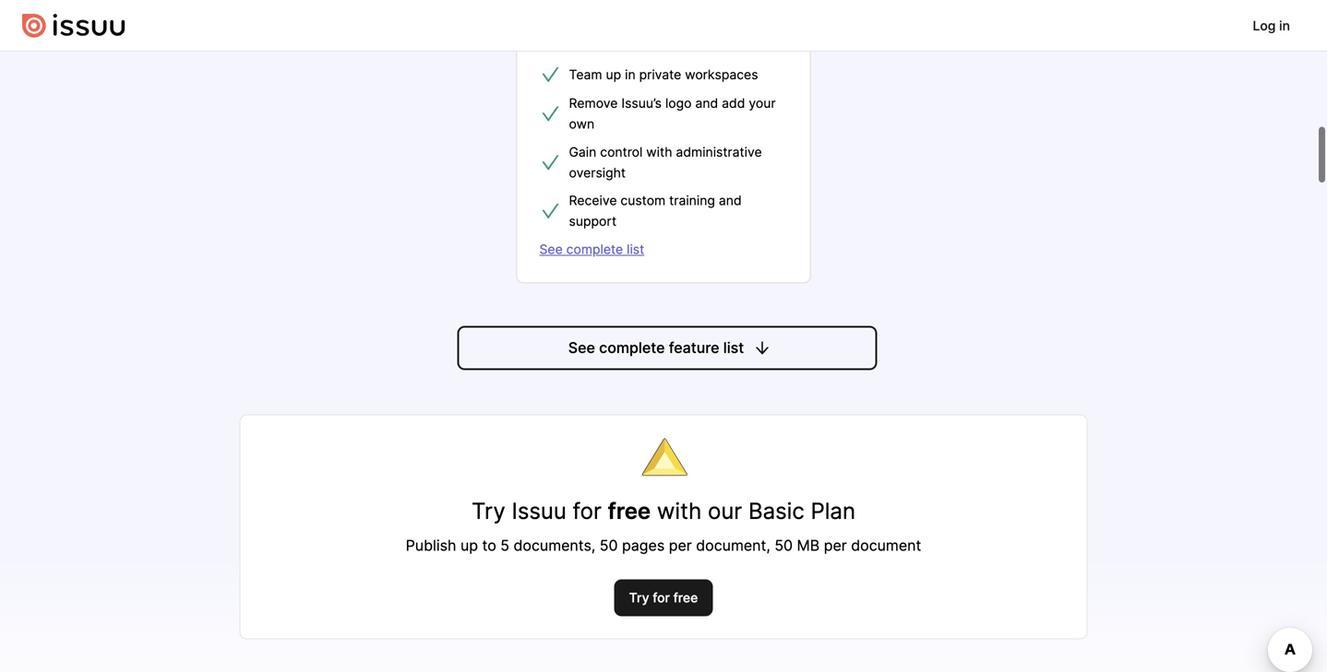 Task type: vqa. For each thing, say whether or not it's contained in the screenshot.
embedded in the Promote additional content within embedded flipbooks
no



Task type: describe. For each thing, give the bounding box(es) containing it.
your
[[749, 96, 776, 111]]

pages
[[622, 537, 665, 555]]

team up in private workspaces
[[569, 67, 758, 82]]

1 50 from the left
[[600, 537, 618, 555]]

issuu's
[[621, 96, 662, 111]]

feature
[[669, 339, 719, 357]]

try for free
[[629, 591, 698, 606]]

see complete feature list
[[568, 339, 744, 357]]

with inside gain control with administrative oversight
[[646, 144, 672, 160]]

receive
[[569, 193, 617, 209]]

0 vertical spatial in
[[1279, 18, 1290, 34]]

see complete list
[[539, 242, 644, 257]]

private
[[639, 67, 681, 82]]

0 horizontal spatial list
[[627, 242, 644, 257]]

controls
[[569, 38, 618, 54]]

and for training
[[719, 193, 742, 209]]

add
[[722, 96, 745, 111]]

remove
[[569, 96, 618, 111]]

document,
[[696, 537, 770, 555]]

own
[[569, 116, 595, 132]]

administrative
[[676, 144, 762, 160]]

issuu
[[512, 498, 566, 525]]

log in link
[[1238, 7, 1305, 44]]

5
[[500, 537, 509, 555]]

access
[[716, 17, 758, 33]]

1 horizontal spatial free
[[673, 591, 698, 606]]

basic
[[748, 498, 805, 525]]

and for logo
[[695, 96, 718, 111]]

complete for feature
[[599, 339, 665, 357]]

see complete list link
[[539, 242, 644, 257]]

add
[[569, 17, 594, 33]]

gain
[[569, 144, 596, 160]]

oversight
[[569, 165, 626, 181]]

2 vertical spatial with
[[657, 498, 702, 525]]

up for team
[[606, 67, 621, 82]]

0 horizontal spatial free
[[608, 498, 651, 525]]

gain control with administrative oversight
[[569, 144, 762, 181]]



Task type: locate. For each thing, give the bounding box(es) containing it.
in left private
[[625, 67, 636, 82]]

up left to
[[460, 537, 478, 555]]

1 horizontal spatial try
[[629, 591, 649, 606]]

and inside remove issuu's logo and add your own
[[695, 96, 718, 111]]

1 per from the left
[[669, 537, 692, 555]]

0 vertical spatial with
[[686, 17, 712, 33]]

mb
[[797, 537, 820, 555]]

training
[[669, 193, 715, 209]]

complete for list
[[566, 242, 623, 257]]

list down receive custom training and support
[[627, 242, 644, 257]]

in right log
[[1279, 18, 1290, 34]]

0 vertical spatial complete
[[566, 242, 623, 257]]

see for see complete list
[[539, 242, 563, 257]]

document
[[851, 537, 921, 555]]

0 vertical spatial free
[[608, 498, 651, 525]]

0 horizontal spatial per
[[669, 537, 692, 555]]

our
[[708, 498, 742, 525]]

per right pages
[[669, 537, 692, 555]]

for
[[573, 498, 602, 525], [653, 591, 670, 606]]

1 vertical spatial free
[[673, 591, 698, 606]]

documents,
[[514, 537, 596, 555]]

try issuu for free with our basic plan
[[472, 498, 856, 525]]

add multiple users with access controls
[[569, 17, 758, 54]]

receive custom training and support
[[569, 193, 742, 229]]

up for publish
[[460, 537, 478, 555]]

0 horizontal spatial for
[[573, 498, 602, 525]]

0 vertical spatial up
[[606, 67, 621, 82]]

workspaces
[[685, 67, 758, 82]]

1 vertical spatial with
[[646, 144, 672, 160]]

remove issuu's logo and add your own
[[569, 96, 776, 132]]

0 horizontal spatial 50
[[600, 537, 618, 555]]

2 50 from the left
[[775, 537, 793, 555]]

50 left pages
[[600, 537, 618, 555]]

and right training
[[719, 193, 742, 209]]

issuu image
[[22, 14, 126, 38]]

1 horizontal spatial for
[[653, 591, 670, 606]]

multiple
[[597, 17, 645, 33]]

log in
[[1253, 18, 1290, 34]]

1 vertical spatial up
[[460, 537, 478, 555]]

1 vertical spatial complete
[[599, 339, 665, 357]]

per right the mb
[[824, 537, 847, 555]]

0 horizontal spatial try
[[472, 498, 506, 525]]

with inside add multiple users with access controls
[[686, 17, 712, 33]]

free up pages
[[608, 498, 651, 525]]

1 vertical spatial list
[[723, 339, 744, 357]]

with right users
[[686, 17, 712, 33]]

try for free link
[[614, 580, 713, 617]]

in
[[1279, 18, 1290, 34], [625, 67, 636, 82]]

1 horizontal spatial 50
[[775, 537, 793, 555]]

try up to
[[472, 498, 506, 525]]

0 horizontal spatial see
[[539, 242, 563, 257]]

try
[[472, 498, 506, 525], [629, 591, 649, 606]]

try for try for free
[[629, 591, 649, 606]]

for down publish up to 5 documents, 50 pages per document, 50 mb per document
[[653, 591, 670, 606]]

complete down support
[[566, 242, 623, 257]]

with up publish up to 5 documents, 50 pages per document, 50 mb per document
[[657, 498, 702, 525]]

try down pages
[[629, 591, 649, 606]]

custom
[[621, 193, 666, 209]]

0 vertical spatial and
[[695, 96, 718, 111]]

0 vertical spatial see
[[539, 242, 563, 257]]

control
[[600, 144, 643, 160]]

and left add
[[695, 96, 718, 111]]

free down publish up to 5 documents, 50 pages per document, 50 mb per document
[[673, 591, 698, 606]]

1 vertical spatial in
[[625, 67, 636, 82]]

0 horizontal spatial up
[[460, 537, 478, 555]]

publish
[[406, 537, 456, 555]]

list inside see complete feature list link
[[723, 339, 744, 357]]

complete left feature
[[599, 339, 665, 357]]

1 vertical spatial for
[[653, 591, 670, 606]]

with right control
[[646, 144, 672, 160]]

and inside receive custom training and support
[[719, 193, 742, 209]]

1 vertical spatial see
[[568, 339, 595, 357]]

50
[[600, 537, 618, 555], [775, 537, 793, 555]]

log
[[1253, 18, 1276, 34]]

logo
[[665, 96, 692, 111]]

2 per from the left
[[824, 537, 847, 555]]

1 vertical spatial try
[[629, 591, 649, 606]]

1 horizontal spatial in
[[1279, 18, 1290, 34]]

see
[[539, 242, 563, 257], [568, 339, 595, 357]]

per
[[669, 537, 692, 555], [824, 537, 847, 555]]

50 left the mb
[[775, 537, 793, 555]]

see complete feature list link
[[457, 326, 877, 370]]

0 vertical spatial try
[[472, 498, 506, 525]]

list
[[627, 242, 644, 257], [723, 339, 744, 357]]

support
[[569, 214, 617, 229]]

1 horizontal spatial see
[[568, 339, 595, 357]]

free
[[608, 498, 651, 525], [673, 591, 698, 606]]

try for try issuu for free with our basic plan
[[472, 498, 506, 525]]

see for see complete feature list
[[568, 339, 595, 357]]

list right feature
[[723, 339, 744, 357]]

0 vertical spatial for
[[573, 498, 602, 525]]

to
[[482, 537, 496, 555]]

plan
[[811, 498, 856, 525]]

0 horizontal spatial in
[[625, 67, 636, 82]]

up
[[606, 67, 621, 82], [460, 537, 478, 555]]

complete
[[566, 242, 623, 257], [599, 339, 665, 357]]

up right team
[[606, 67, 621, 82]]

1 horizontal spatial per
[[824, 537, 847, 555]]

with
[[686, 17, 712, 33], [646, 144, 672, 160], [657, 498, 702, 525]]

for up documents, on the bottom
[[573, 498, 602, 525]]

team
[[569, 67, 602, 82]]

0 vertical spatial list
[[627, 242, 644, 257]]

and
[[695, 96, 718, 111], [719, 193, 742, 209]]

users
[[649, 17, 682, 33]]

1 vertical spatial and
[[719, 193, 742, 209]]

1 horizontal spatial list
[[723, 339, 744, 357]]

1 horizontal spatial up
[[606, 67, 621, 82]]

publish up to 5 documents, 50 pages per document, 50 mb per document
[[406, 537, 921, 555]]



